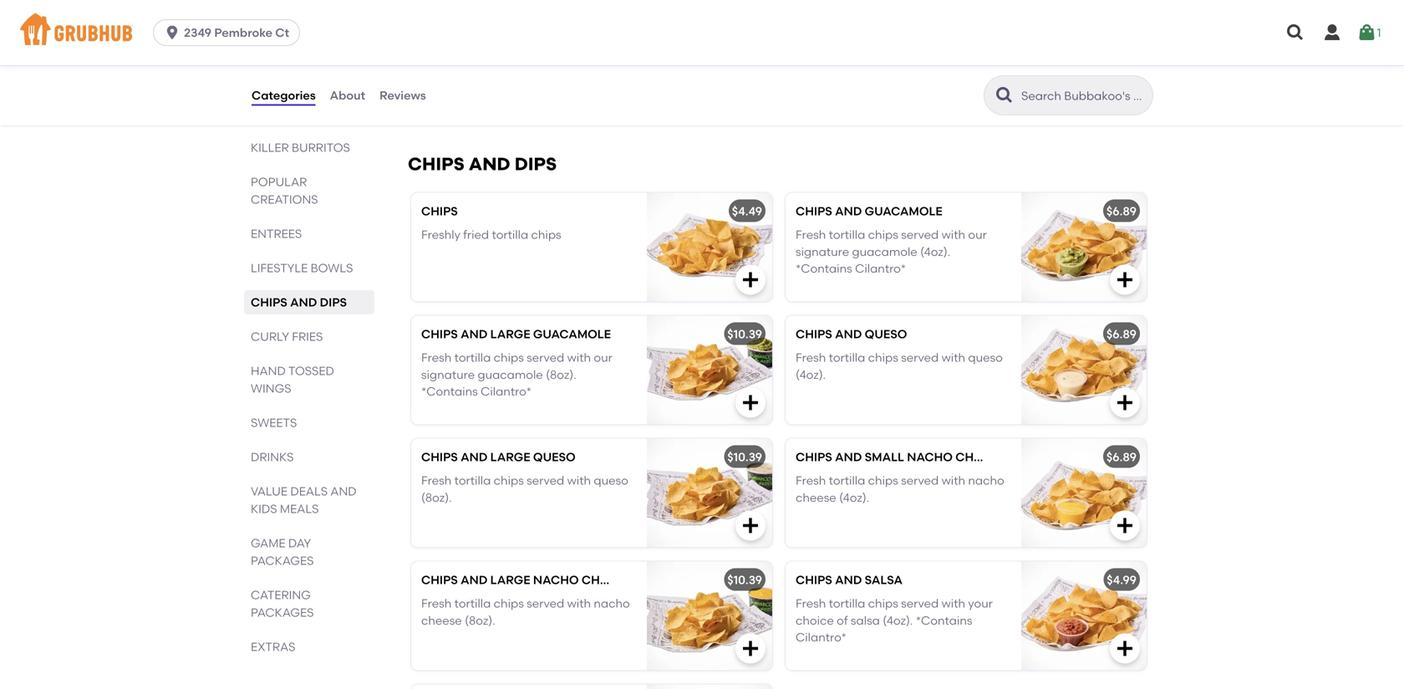 Task type: vqa. For each thing, say whether or not it's contained in the screenshot.


Task type: describe. For each thing, give the bounding box(es) containing it.
and for chips and salsa
[[836, 573, 862, 587]]

chips for chips and large nacho cheese
[[421, 573, 458, 587]]

fries
[[292, 329, 323, 344]]

no meat, no eggs, no milk *seasoned rice and all salsas contain cilantro* button
[[411, 10, 773, 119]]

tortilla for fresh tortilla chips served with our signature guacamole (4oz). *contains cilantro*
[[829, 228, 866, 242]]

chips and queso
[[796, 327, 908, 341]]

with for chips and guacamole
[[942, 228, 966, 242]]

$6.89 for fresh tortilla chips served with queso (4oz).
[[1107, 327, 1137, 341]]

(4oz). inside fresh tortilla chips served with our signature guacamole (4oz). *contains cilantro*
[[921, 245, 951, 259]]

svg image inside "1" button
[[1358, 23, 1378, 43]]

hand
[[251, 364, 286, 378]]

3 no from the left
[[540, 45, 559, 59]]

categories button
[[251, 65, 317, 125]]

and
[[513, 62, 536, 76]]

chips and large queso image
[[647, 438, 773, 547]]

day
[[288, 536, 311, 550]]

2349
[[184, 26, 212, 40]]

1 vertical spatial chips and dips
[[251, 295, 347, 309]]

chips for chips and queso
[[796, 327, 833, 341]]

$10.39 for chips and salsa
[[728, 573, 763, 587]]

wings
[[251, 381, 291, 396]]

cheese for fresh tortilla chips served with nacho cheese (4oz).
[[796, 490, 837, 505]]

salsa
[[865, 573, 903, 587]]

with for chips and large nacho cheese
[[567, 596, 591, 611]]

freshly fried tortilla chips
[[421, 228, 562, 242]]

2349 pembroke ct button
[[153, 19, 307, 46]]

with for chips and large guacamole
[[567, 350, 591, 365]]

chips for chips and small nacho cheese
[[796, 450, 833, 464]]

all
[[539, 62, 553, 76]]

1 horizontal spatial dips
[[515, 153, 557, 175]]

svg image for $10.39
[[741, 515, 761, 535]]

*contains inside fresh tortilla chips served with your choice of salsa (4oz).    *contains cilantro*
[[916, 613, 973, 628]]

chips and small nacho cheese image
[[1022, 438, 1147, 547]]

chips and salsa image
[[1022, 561, 1147, 670]]

eggs,
[[501, 45, 537, 59]]

vegan image
[[647, 10, 773, 119]]

tortilla for fresh tortilla chips served with queso (4oz).
[[829, 350, 866, 365]]

sweets
[[251, 416, 297, 430]]

creations
[[251, 192, 318, 207]]

1 button
[[1358, 18, 1382, 48]]

fresh tortilla chips served with queso (4oz).
[[796, 350, 1003, 382]]

(4oz). inside fresh tortilla chips served with your choice of salsa (4oz).    *contains cilantro*
[[883, 613, 913, 628]]

chips and queso image
[[1022, 316, 1147, 424]]

1 vertical spatial queso
[[533, 450, 576, 464]]

queso for fresh tortilla chips served with queso (8oz).
[[594, 473, 629, 488]]

2 packages from the top
[[251, 605, 314, 620]]

fresh tortilla chips served with nacho cheese (8oz).
[[421, 596, 630, 628]]

chips for fresh tortilla chips served with nacho cheese (8oz).
[[494, 596, 524, 611]]

our for fresh tortilla chips served with our signature guacamole (4oz). *contains cilantro*
[[969, 228, 987, 242]]

pembroke
[[214, 26, 273, 40]]

meat,
[[443, 45, 476, 59]]

cheese for chips and large nacho cheese
[[582, 573, 628, 587]]

game day packages
[[251, 536, 314, 568]]

rice
[[486, 62, 510, 76]]

catering packages
[[251, 588, 314, 620]]

nacho for fresh tortilla chips served with nacho cheese (8oz).
[[594, 596, 630, 611]]

large for nacho
[[491, 573, 531, 587]]

and up freshly fried tortilla chips
[[469, 153, 511, 175]]

salsa
[[851, 613, 880, 628]]

fresh for fresh tortilla chips served with your choice of salsa (4oz).    *contains cilantro*
[[796, 596, 826, 611]]

chips and large nacho cheese
[[421, 573, 628, 587]]

tortilla for fresh tortilla chips served with queso (8oz).
[[455, 473, 491, 488]]

fresh tortilla chips served with nacho cheese (4oz).
[[796, 473, 1005, 505]]

*contains for fresh tortilla chips served with our signature guacamole (4oz). *contains cilantro*
[[796, 262, 853, 276]]

cilantro* inside the no meat, no eggs, no milk *seasoned rice and all salsas contain cilantro*
[[468, 79, 519, 93]]

search icon image
[[995, 85, 1015, 105]]

with for chips and small nacho cheese
[[942, 473, 966, 488]]

chips for chips and guacamole
[[796, 204, 833, 218]]

1 packages from the top
[[251, 554, 314, 568]]

bowls
[[311, 261, 353, 275]]

chips and small nacho cheese
[[796, 450, 1002, 464]]

fresh for fresh tortilla chips served with nacho cheese (8oz).
[[421, 596, 452, 611]]

cilantro* inside fresh tortilla chips served with our signature guacamole (8oz). *contains cilantro*
[[481, 384, 532, 399]]

$6.89 for fresh tortilla chips served with nacho cheese (4oz).
[[1107, 450, 1137, 464]]

*seasoned
[[421, 62, 483, 76]]

svg image inside 2349 pembroke ct button
[[164, 24, 181, 41]]

small
[[865, 450, 905, 464]]

svg image inside main navigation navigation
[[1323, 23, 1343, 43]]

tortilla for fresh tortilla chips served with your choice of salsa (4oz).    *contains cilantro*
[[829, 596, 866, 611]]

killer
[[251, 140, 289, 155]]

fresh tortilla chips served with queso (8oz).
[[421, 473, 629, 505]]

$10.39 for chips and small nacho cheese
[[728, 450, 763, 464]]

and down lifestyle bowls
[[290, 295, 317, 309]]

signature for fresh tortilla chips served with our signature guacamole (8oz). *contains cilantro*
[[421, 367, 475, 382]]

main navigation navigation
[[0, 0, 1405, 65]]

chips right fried
[[531, 228, 562, 242]]

milk
[[562, 45, 589, 59]]

tortilla for fresh tortilla chips served with nacho cheese (8oz).
[[455, 596, 491, 611]]

ct
[[275, 26, 289, 40]]

chips and salsa
[[796, 573, 903, 587]]

(8oz). inside fresh tortilla chips served with nacho cheese (8oz).
[[465, 613, 496, 628]]

large for queso
[[491, 450, 531, 464]]

and for chips and queso
[[836, 327, 862, 341]]

0 horizontal spatial guacamole
[[533, 327, 611, 341]]



Task type: locate. For each thing, give the bounding box(es) containing it.
cilantro* inside fresh tortilla chips served with our signature guacamole (4oz). *contains cilantro*
[[856, 262, 906, 276]]

chips down 'chips and guacamole' at top
[[869, 228, 899, 242]]

chips for fresh tortilla chips served with queso (4oz).
[[869, 350, 899, 365]]

chips inside fresh tortilla chips served with your choice of salsa (4oz).    *contains cilantro*
[[869, 596, 899, 611]]

svg image
[[1286, 23, 1306, 43], [1358, 23, 1378, 43], [164, 24, 181, 41], [1116, 270, 1136, 290], [741, 392, 761, 413], [1116, 392, 1136, 413], [741, 638, 761, 658]]

no meat, no eggs, no milk *seasoned rice and all salsas contain cilantro*
[[421, 45, 592, 93]]

svg image for $4.99
[[1116, 638, 1136, 658]]

chips and large salsa image
[[647, 684, 773, 689]]

1 vertical spatial guacamole
[[533, 327, 611, 341]]

0 horizontal spatial (8oz).
[[421, 490, 452, 505]]

queso inside fresh tortilla chips served with queso (8oz).
[[594, 473, 629, 488]]

0 vertical spatial signature
[[796, 245, 850, 259]]

chips for fresh tortilla chips served with our signature guacamole (4oz). *contains cilantro*
[[869, 228, 899, 242]]

large up fresh tortilla chips served with queso (8oz). at the bottom left
[[491, 450, 531, 464]]

chips
[[531, 228, 562, 242], [869, 228, 899, 242], [494, 350, 524, 365], [869, 350, 899, 365], [494, 473, 524, 488], [869, 473, 899, 488], [494, 596, 524, 611], [869, 596, 899, 611]]

cilantro* inside fresh tortilla chips served with your choice of salsa (4oz).    *contains cilantro*
[[796, 630, 847, 644]]

guacamole up fresh tortilla chips served with our signature guacamole (8oz). *contains cilantro*
[[533, 327, 611, 341]]

*contains up chips and queso
[[796, 262, 853, 276]]

nacho for small
[[908, 450, 953, 464]]

0 vertical spatial *contains
[[796, 262, 853, 276]]

2 vertical spatial $6.89
[[1107, 450, 1137, 464]]

1 vertical spatial queso
[[594, 473, 629, 488]]

0 vertical spatial chips and dips
[[408, 153, 557, 175]]

fresh for fresh tortilla chips served with queso (8oz).
[[421, 473, 452, 488]]

lifestyle
[[251, 261, 308, 275]]

categories
[[252, 88, 316, 102]]

guacamole down 'chips and guacamole' at top
[[852, 245, 918, 259]]

1 vertical spatial dips
[[320, 295, 347, 309]]

$4.49
[[732, 204, 763, 218]]

and for chips and large nacho cheese
[[461, 573, 488, 587]]

large
[[491, 327, 531, 341], [491, 450, 531, 464], [491, 573, 531, 587]]

signature down 'chips and guacamole' at top
[[796, 245, 850, 259]]

chips for fresh tortilla chips served with queso (8oz).
[[494, 473, 524, 488]]

$10.39
[[728, 327, 763, 341], [728, 450, 763, 464], [728, 573, 763, 587]]

tortilla for fresh tortilla chips served with nacho cheese (4oz).
[[829, 473, 866, 488]]

no up the *seasoned
[[421, 45, 440, 59]]

2349 pembroke ct
[[184, 26, 289, 40]]

with for chips and queso
[[942, 350, 966, 365]]

served for chips and small nacho cheese
[[902, 473, 939, 488]]

1 $6.89 from the top
[[1107, 204, 1137, 218]]

served for chips and guacamole
[[902, 228, 939, 242]]

1 large from the top
[[491, 327, 531, 341]]

1 horizontal spatial guacamole
[[865, 204, 943, 218]]

served inside fresh tortilla chips served with queso (8oz).
[[527, 473, 565, 488]]

0 vertical spatial queso
[[969, 350, 1003, 365]]

2 horizontal spatial (8oz).
[[546, 367, 577, 382]]

1 horizontal spatial our
[[969, 228, 987, 242]]

fresh inside fresh tortilla chips served with our signature guacamole (4oz). *contains cilantro*
[[796, 228, 826, 242]]

1 horizontal spatial cheese
[[956, 450, 1002, 464]]

and left small
[[836, 450, 862, 464]]

1 $10.39 from the top
[[728, 327, 763, 341]]

and up fresh tortilla chips served with our signature guacamole (4oz). *contains cilantro*
[[836, 204, 862, 218]]

contain
[[421, 79, 465, 93]]

0 vertical spatial our
[[969, 228, 987, 242]]

and right deals
[[331, 484, 357, 498]]

meals
[[280, 502, 319, 516]]

with inside fresh tortilla chips served with our signature guacamole (8oz). *contains cilantro*
[[567, 350, 591, 365]]

0 horizontal spatial dips
[[320, 295, 347, 309]]

and left salsa
[[836, 573, 862, 587]]

signature
[[796, 245, 850, 259], [421, 367, 475, 382]]

and for chips and guacamole
[[836, 204, 862, 218]]

game
[[251, 536, 286, 550]]

queso up fresh tortilla chips served with queso (8oz). at the bottom left
[[533, 450, 576, 464]]

0 horizontal spatial cheese
[[582, 573, 628, 587]]

guacamole down 'chips and large guacamole'
[[478, 367, 543, 382]]

about button
[[329, 65, 366, 125]]

tortilla inside fresh tortilla chips served with queso (8oz).
[[455, 473, 491, 488]]

fresh inside fresh tortilla chips served with our signature guacamole (8oz). *contains cilantro*
[[421, 350, 452, 365]]

fresh for fresh tortilla chips served with queso (4oz).
[[796, 350, 826, 365]]

2 vertical spatial *contains
[[916, 613, 973, 628]]

(8oz). inside fresh tortilla chips served with our signature guacamole (8oz). *contains cilantro*
[[546, 367, 577, 382]]

our inside fresh tortilla chips served with our signature guacamole (8oz). *contains cilantro*
[[594, 350, 613, 365]]

chips and guacamole
[[796, 204, 943, 218]]

fresh inside fresh tortilla chips served with nacho cheese (4oz).
[[796, 473, 826, 488]]

and inside value deals and kids meals
[[331, 484, 357, 498]]

chips for chips and large queso
[[421, 450, 458, 464]]

and up fresh tortilla chips served with our signature guacamole (8oz). *contains cilantro*
[[461, 327, 488, 341]]

1 vertical spatial our
[[594, 350, 613, 365]]

0 horizontal spatial nacho
[[594, 596, 630, 611]]

0 horizontal spatial guacamole
[[478, 367, 543, 382]]

0 horizontal spatial our
[[594, 350, 613, 365]]

0 vertical spatial (8oz).
[[546, 367, 577, 382]]

(4oz). down 'chips and guacamole' at top
[[921, 245, 951, 259]]

chips and dips
[[408, 153, 557, 175], [251, 295, 347, 309]]

2 vertical spatial $10.39
[[728, 573, 763, 587]]

1 vertical spatial *contains
[[421, 384, 478, 399]]

(4oz). down small
[[840, 490, 870, 505]]

our inside fresh tortilla chips served with our signature guacamole (4oz). *contains cilantro*
[[969, 228, 987, 242]]

chips and large guacamole
[[421, 327, 611, 341]]

tortilla down small
[[829, 473, 866, 488]]

3 large from the top
[[491, 573, 531, 587]]

extras
[[251, 640, 296, 654]]

chips down 'chips and large guacamole'
[[494, 350, 524, 365]]

0 vertical spatial large
[[491, 327, 531, 341]]

our for fresh tortilla chips served with our signature guacamole (8oz). *contains cilantro*
[[594, 350, 613, 365]]

popular
[[251, 175, 307, 189]]

nacho for large
[[533, 573, 579, 587]]

kids
[[251, 502, 277, 516]]

served for chips and large nacho cheese
[[527, 596, 565, 611]]

nacho up fresh tortilla chips served with nacho cheese (4oz).
[[908, 450, 953, 464]]

0 vertical spatial nacho
[[969, 473, 1005, 488]]

with inside fresh tortilla chips served with nacho cheese (8oz).
[[567, 596, 591, 611]]

and
[[469, 153, 511, 175], [836, 204, 862, 218], [290, 295, 317, 309], [461, 327, 488, 341], [836, 327, 862, 341], [461, 450, 488, 464], [836, 450, 862, 464], [331, 484, 357, 498], [461, 573, 488, 587], [836, 573, 862, 587]]

signature for fresh tortilla chips served with our signature guacamole (4oz). *contains cilantro*
[[796, 245, 850, 259]]

fresh for fresh tortilla chips served with nacho cheese (4oz).
[[796, 473, 826, 488]]

cilantro* down 'chips and guacamole' at top
[[856, 262, 906, 276]]

chips inside fresh tortilla chips served with nacho cheese (4oz).
[[869, 473, 899, 488]]

0 vertical spatial packages
[[251, 554, 314, 568]]

tortilla inside fresh tortilla chips served with your choice of salsa (4oz).    *contains cilantro*
[[829, 596, 866, 611]]

served for chips and large guacamole
[[527, 350, 565, 365]]

popular creations
[[251, 175, 318, 207]]

$4.99
[[1107, 573, 1137, 587]]

large up fresh tortilla chips served with nacho cheese (8oz).
[[491, 573, 531, 587]]

served for chips and salsa
[[902, 596, 939, 611]]

svg image for $4.49
[[741, 270, 761, 290]]

(8oz).
[[546, 367, 577, 382], [421, 490, 452, 505], [465, 613, 496, 628]]

1 horizontal spatial (8oz).
[[465, 613, 496, 628]]

0 vertical spatial cheese
[[796, 490, 837, 505]]

served down 'chips and large guacamole'
[[527, 350, 565, 365]]

2 large from the top
[[491, 450, 531, 464]]

served down chips and large queso at left
[[527, 473, 565, 488]]

1 vertical spatial $10.39
[[728, 450, 763, 464]]

chips for chips
[[421, 204, 458, 218]]

fresh for fresh tortilla chips served with our signature guacamole (8oz). *contains cilantro*
[[421, 350, 452, 365]]

1 horizontal spatial signature
[[796, 245, 850, 259]]

signature inside fresh tortilla chips served with our signature guacamole (4oz). *contains cilantro*
[[796, 245, 850, 259]]

and for chips and large queso
[[461, 450, 488, 464]]

fresh tortilla chips served with your choice of salsa (4oz).    *contains cilantro*
[[796, 596, 993, 644]]

fried
[[463, 228, 489, 242]]

1 vertical spatial large
[[491, 450, 531, 464]]

0 horizontal spatial nacho
[[533, 573, 579, 587]]

chips inside fresh tortilla chips served with queso (4oz).
[[869, 350, 899, 365]]

with inside fresh tortilla chips served with our signature guacamole (4oz). *contains cilantro*
[[942, 228, 966, 242]]

queso
[[865, 327, 908, 341], [533, 450, 576, 464]]

tortilla right fried
[[492, 228, 529, 242]]

and for chips and small nacho cheese
[[836, 450, 862, 464]]

served inside fresh tortilla chips served with our signature guacamole (4oz). *contains cilantro*
[[902, 228, 939, 242]]

and up fresh tortilla chips served with nacho cheese (8oz).
[[461, 573, 488, 587]]

(8oz). down 'chips and large guacamole'
[[546, 367, 577, 382]]

$6.89
[[1107, 204, 1137, 218], [1107, 327, 1137, 341], [1107, 450, 1137, 464]]

chips down chips and queso
[[869, 350, 899, 365]]

with inside fresh tortilla chips served with queso (8oz).
[[567, 473, 591, 488]]

0 horizontal spatial cheese
[[421, 613, 462, 628]]

tortilla up of
[[829, 596, 866, 611]]

cheese
[[796, 490, 837, 505], [421, 613, 462, 628]]

(4oz). right salsa
[[883, 613, 913, 628]]

0 vertical spatial dips
[[515, 153, 557, 175]]

fresh inside fresh tortilla chips served with queso (8oz).
[[421, 473, 452, 488]]

catering
[[251, 588, 311, 602]]

tortilla inside fresh tortilla chips served with queso (4oz).
[[829, 350, 866, 365]]

2 vertical spatial (8oz).
[[465, 613, 496, 628]]

served inside fresh tortilla chips served with queso (4oz).
[[902, 350, 939, 365]]

chips down "chips and large nacho cheese"
[[494, 596, 524, 611]]

guacamole up fresh tortilla chips served with our signature guacamole (4oz). *contains cilantro*
[[865, 204, 943, 218]]

curly fries
[[251, 329, 323, 344]]

lifestyle bowls
[[251, 261, 353, 275]]

(8oz). inside fresh tortilla chips served with queso (8oz).
[[421, 490, 452, 505]]

cilantro*
[[468, 79, 519, 93], [856, 262, 906, 276], [481, 384, 532, 399], [796, 630, 847, 644]]

guacamole for (8oz).
[[478, 367, 543, 382]]

fresh tortilla chips served with our signature guacamole (8oz). *contains cilantro*
[[421, 350, 613, 399]]

Search Bubbakoo's Burritos search field
[[1020, 88, 1148, 104]]

*contains down your
[[916, 613, 973, 628]]

guacamole
[[852, 245, 918, 259], [478, 367, 543, 382]]

0 vertical spatial guacamole
[[865, 204, 943, 218]]

1 horizontal spatial no
[[479, 45, 498, 59]]

chips for fresh tortilla chips served with nacho cheese (4oz).
[[869, 473, 899, 488]]

chips down small
[[869, 473, 899, 488]]

cilantro* down 'chips and large guacamole'
[[481, 384, 532, 399]]

1 vertical spatial nacho
[[594, 596, 630, 611]]

chips inside fresh tortilla chips served with nacho cheese (8oz).
[[494, 596, 524, 611]]

deals
[[291, 484, 328, 498]]

chips and large guacamole image
[[647, 316, 773, 424]]

value deals and kids meals
[[251, 484, 357, 516]]

fresh for fresh tortilla chips served with our signature guacamole (4oz). *contains cilantro*
[[796, 228, 826, 242]]

with inside fresh tortilla chips served with your choice of salsa (4oz).    *contains cilantro*
[[942, 596, 966, 611]]

fresh inside fresh tortilla chips served with queso (4oz).
[[796, 350, 826, 365]]

tortilla down "chips and large nacho cheese"
[[455, 596, 491, 611]]

svg image
[[1323, 23, 1343, 43], [741, 270, 761, 290], [741, 515, 761, 535], [1116, 515, 1136, 535], [1116, 638, 1136, 658]]

large for guacamole
[[491, 327, 531, 341]]

chips inside fresh tortilla chips served with our signature guacamole (4oz). *contains cilantro*
[[869, 228, 899, 242]]

signature inside fresh tortilla chips served with our signature guacamole (8oz). *contains cilantro*
[[421, 367, 475, 382]]

0 vertical spatial cheese
[[956, 450, 1002, 464]]

tortilla
[[492, 228, 529, 242], [829, 228, 866, 242], [455, 350, 491, 365], [829, 350, 866, 365], [455, 473, 491, 488], [829, 473, 866, 488], [455, 596, 491, 611], [829, 596, 866, 611]]

no up rice on the top left of the page
[[479, 45, 498, 59]]

nacho
[[969, 473, 1005, 488], [594, 596, 630, 611]]

chips and large queso
[[421, 450, 576, 464]]

guacamole inside fresh tortilla chips served with our signature guacamole (4oz). *contains cilantro*
[[852, 245, 918, 259]]

2 vertical spatial large
[[491, 573, 531, 587]]

chips and dips down lifestyle bowls
[[251, 295, 347, 309]]

1 vertical spatial guacamole
[[478, 367, 543, 382]]

(4oz).
[[921, 245, 951, 259], [796, 367, 826, 382], [840, 490, 870, 505], [883, 613, 913, 628]]

chips and dips up fried
[[408, 153, 557, 175]]

0 vertical spatial $6.89
[[1107, 204, 1137, 218]]

*contains up chips and large queso at left
[[421, 384, 478, 399]]

*contains inside fresh tortilla chips served with our signature guacamole (8oz). *contains cilantro*
[[421, 384, 478, 399]]

large up fresh tortilla chips served with our signature guacamole (8oz). *contains cilantro*
[[491, 327, 531, 341]]

with
[[942, 228, 966, 242], [567, 350, 591, 365], [942, 350, 966, 365], [567, 473, 591, 488], [942, 473, 966, 488], [567, 596, 591, 611], [942, 596, 966, 611]]

0 horizontal spatial queso
[[594, 473, 629, 488]]

chips
[[408, 153, 465, 175], [421, 204, 458, 218], [796, 204, 833, 218], [251, 295, 287, 309], [421, 327, 458, 341], [796, 327, 833, 341], [421, 450, 458, 464], [796, 450, 833, 464], [421, 573, 458, 587], [796, 573, 833, 587]]

2 $10.39 from the top
[[728, 450, 763, 464]]

0 horizontal spatial *contains
[[421, 384, 478, 399]]

nacho inside fresh tortilla chips served with nacho cheese (4oz).
[[969, 473, 1005, 488]]

chips for fresh tortilla chips served with your choice of salsa (4oz).    *contains cilantro*
[[869, 596, 899, 611]]

tortilla for fresh tortilla chips served with our signature guacamole (8oz). *contains cilantro*
[[455, 350, 491, 365]]

1 horizontal spatial guacamole
[[852, 245, 918, 259]]

chips for chips and salsa
[[796, 573, 833, 587]]

$6.89 for fresh tortilla chips served with our signature guacamole (4oz). *contains cilantro*
[[1107, 204, 1137, 218]]

cheese for chips and small nacho cheese
[[956, 450, 1002, 464]]

1 vertical spatial cheese
[[421, 613, 462, 628]]

(8oz). down "chips and large nacho cheese"
[[465, 613, 496, 628]]

queso up fresh tortilla chips served with queso (4oz).
[[865, 327, 908, 341]]

served down 'chips and guacamole' at top
[[902, 228, 939, 242]]

cilantro* down the 'choice'
[[796, 630, 847, 644]]

served
[[902, 228, 939, 242], [527, 350, 565, 365], [902, 350, 939, 365], [527, 473, 565, 488], [902, 473, 939, 488], [527, 596, 565, 611], [902, 596, 939, 611]]

(4oz). inside fresh tortilla chips served with queso (4oz).
[[796, 367, 826, 382]]

packages down "catering"
[[251, 605, 314, 620]]

tortilla down 'chips and large guacamole'
[[455, 350, 491, 365]]

2 horizontal spatial no
[[540, 45, 559, 59]]

tortilla inside fresh tortilla chips served with nacho cheese (8oz).
[[455, 596, 491, 611]]

our
[[969, 228, 987, 242], [594, 350, 613, 365]]

chips and guacamole image
[[1022, 193, 1147, 301]]

served inside fresh tortilla chips served with nacho cheese (4oz).
[[902, 473, 939, 488]]

chips down chips and large queso at left
[[494, 473, 524, 488]]

chips inside fresh tortilla chips served with our signature guacamole (8oz). *contains cilantro*
[[494, 350, 524, 365]]

served inside fresh tortilla chips served with nacho cheese (8oz).
[[527, 596, 565, 611]]

1 horizontal spatial chips and dips
[[408, 153, 557, 175]]

served inside fresh tortilla chips served with our signature guacamole (8oz). *contains cilantro*
[[527, 350, 565, 365]]

drinks
[[251, 450, 294, 464]]

2 horizontal spatial *contains
[[916, 613, 973, 628]]

burritos
[[292, 140, 350, 155]]

salsas
[[555, 62, 592, 76]]

(4oz). inside fresh tortilla chips served with nacho cheese (4oz).
[[840, 490, 870, 505]]

0 vertical spatial nacho
[[908, 450, 953, 464]]

and for chips and large guacamole
[[461, 327, 488, 341]]

packages down game
[[251, 554, 314, 568]]

3 $6.89 from the top
[[1107, 450, 1137, 464]]

nacho up fresh tortilla chips served with nacho cheese (8oz).
[[533, 573, 579, 587]]

value
[[251, 484, 288, 498]]

curly
[[251, 329, 289, 344]]

nacho
[[908, 450, 953, 464], [533, 573, 579, 587]]

tortilla inside fresh tortilla chips served with nacho cheese (4oz).
[[829, 473, 866, 488]]

choice
[[796, 613, 834, 628]]

cheese for fresh tortilla chips served with nacho cheese (8oz).
[[421, 613, 462, 628]]

1 vertical spatial signature
[[421, 367, 475, 382]]

1 horizontal spatial nacho
[[969, 473, 1005, 488]]

*contains inside fresh tortilla chips served with our signature guacamole (4oz). *contains cilantro*
[[796, 262, 853, 276]]

served for chips and queso
[[902, 350, 939, 365]]

svg image for $6.89
[[1116, 515, 1136, 535]]

1 vertical spatial nacho
[[533, 573, 579, 587]]

reviews
[[380, 88, 426, 102]]

signature down 'chips and large guacamole'
[[421, 367, 475, 382]]

queso inside fresh tortilla chips served with queso (4oz).
[[969, 350, 1003, 365]]

served down "chips and large nacho cheese"
[[527, 596, 565, 611]]

of
[[837, 613, 848, 628]]

dips
[[515, 153, 557, 175], [320, 295, 347, 309]]

cheese inside fresh tortilla chips served with nacho cheese (8oz).
[[421, 613, 462, 628]]

queso for fresh tortilla chips served with queso (4oz).
[[969, 350, 1003, 365]]

0 horizontal spatial chips and dips
[[251, 295, 347, 309]]

1 vertical spatial packages
[[251, 605, 314, 620]]

tortilla inside fresh tortilla chips served with our signature guacamole (8oz). *contains cilantro*
[[455, 350, 491, 365]]

1 vertical spatial (8oz).
[[421, 490, 452, 505]]

(4oz). down chips and queso
[[796, 367, 826, 382]]

1
[[1378, 25, 1382, 40]]

about
[[330, 88, 365, 102]]

1 horizontal spatial queso
[[865, 327, 908, 341]]

$10.39 for chips and queso
[[728, 327, 763, 341]]

0 vertical spatial $10.39
[[728, 327, 763, 341]]

and up fresh tortilla chips served with queso (8oz). at the bottom left
[[461, 450, 488, 464]]

fresh inside fresh tortilla chips served with nacho cheese (8oz).
[[421, 596, 452, 611]]

served down chips and small nacho cheese
[[902, 473, 939, 488]]

nacho for fresh tortilla chips served with nacho cheese (4oz).
[[969, 473, 1005, 488]]

served down chips and queso
[[902, 350, 939, 365]]

fresh inside fresh tortilla chips served with your choice of salsa (4oz).    *contains cilantro*
[[796, 596, 826, 611]]

fresh tortilla chips served with our signature guacamole (4oz). *contains cilantro*
[[796, 228, 987, 276]]

your
[[969, 596, 993, 611]]

guacamole
[[865, 204, 943, 218], [533, 327, 611, 341]]

1 vertical spatial $6.89
[[1107, 327, 1137, 341]]

dips down bowls
[[320, 295, 347, 309]]

*contains for fresh tortilla chips served with our signature guacamole (8oz). *contains cilantro*
[[421, 384, 478, 399]]

entrees
[[251, 227, 302, 241]]

cilantro* down rice on the top left of the page
[[468, 79, 519, 93]]

tortilla down chips and large queso at left
[[455, 473, 491, 488]]

fresh
[[796, 228, 826, 242], [421, 350, 452, 365], [796, 350, 826, 365], [421, 473, 452, 488], [796, 473, 826, 488], [421, 596, 452, 611], [796, 596, 826, 611]]

0 vertical spatial guacamole
[[852, 245, 918, 259]]

chips and large nacho cheese image
[[647, 561, 773, 670]]

nacho inside fresh tortilla chips served with nacho cheese (8oz).
[[594, 596, 630, 611]]

cheese inside fresh tortilla chips served with nacho cheese (4oz).
[[796, 490, 837, 505]]

guacamole for (4oz).
[[852, 245, 918, 259]]

with for chips and large queso
[[567, 473, 591, 488]]

3 $10.39 from the top
[[728, 573, 763, 587]]

cheese
[[956, 450, 1002, 464], [582, 573, 628, 587]]

tortilla down chips and queso
[[829, 350, 866, 365]]

tortilla down 'chips and guacamole' at top
[[829, 228, 866, 242]]

guacamole inside fresh tortilla chips served with our signature guacamole (8oz). *contains cilantro*
[[478, 367, 543, 382]]

1 horizontal spatial cheese
[[796, 490, 837, 505]]

queso
[[969, 350, 1003, 365], [594, 473, 629, 488]]

1 horizontal spatial *contains
[[796, 262, 853, 276]]

0 horizontal spatial no
[[421, 45, 440, 59]]

chips down salsa
[[869, 596, 899, 611]]

1 no from the left
[[421, 45, 440, 59]]

chips for fresh tortilla chips served with our signature guacamole (8oz). *contains cilantro*
[[494, 350, 524, 365]]

freshly
[[421, 228, 461, 242]]

with inside fresh tortilla chips served with queso (4oz).
[[942, 350, 966, 365]]

*contains
[[796, 262, 853, 276], [421, 384, 478, 399], [916, 613, 973, 628]]

chips inside fresh tortilla chips served with queso (8oz).
[[494, 473, 524, 488]]

served inside fresh tortilla chips served with your choice of salsa (4oz).    *contains cilantro*
[[902, 596, 939, 611]]

tossed
[[288, 364, 334, 378]]

0 horizontal spatial signature
[[421, 367, 475, 382]]

2 no from the left
[[479, 45, 498, 59]]

packages
[[251, 554, 314, 568], [251, 605, 314, 620]]

(8oz). down chips and large queso at left
[[421, 490, 452, 505]]

served for chips and large queso
[[527, 473, 565, 488]]

chips for chips and large guacamole
[[421, 327, 458, 341]]

1 horizontal spatial nacho
[[908, 450, 953, 464]]

dips up freshly fried tortilla chips
[[515, 153, 557, 175]]

served down salsa
[[902, 596, 939, 611]]

killer burritos
[[251, 140, 350, 155]]

no up all
[[540, 45, 559, 59]]

tortilla inside fresh tortilla chips served with our signature guacamole (4oz). *contains cilantro*
[[829, 228, 866, 242]]

1 horizontal spatial queso
[[969, 350, 1003, 365]]

chips image
[[647, 193, 773, 301]]

with inside fresh tortilla chips served with nacho cheese (4oz).
[[942, 473, 966, 488]]

0 horizontal spatial queso
[[533, 450, 576, 464]]

reviews button
[[379, 65, 427, 125]]

2 $6.89 from the top
[[1107, 327, 1137, 341]]

0 vertical spatial queso
[[865, 327, 908, 341]]

hand tossed wings
[[251, 364, 334, 396]]

and up fresh tortilla chips served with queso (4oz).
[[836, 327, 862, 341]]

with for chips and salsa
[[942, 596, 966, 611]]

1 vertical spatial cheese
[[582, 573, 628, 587]]



